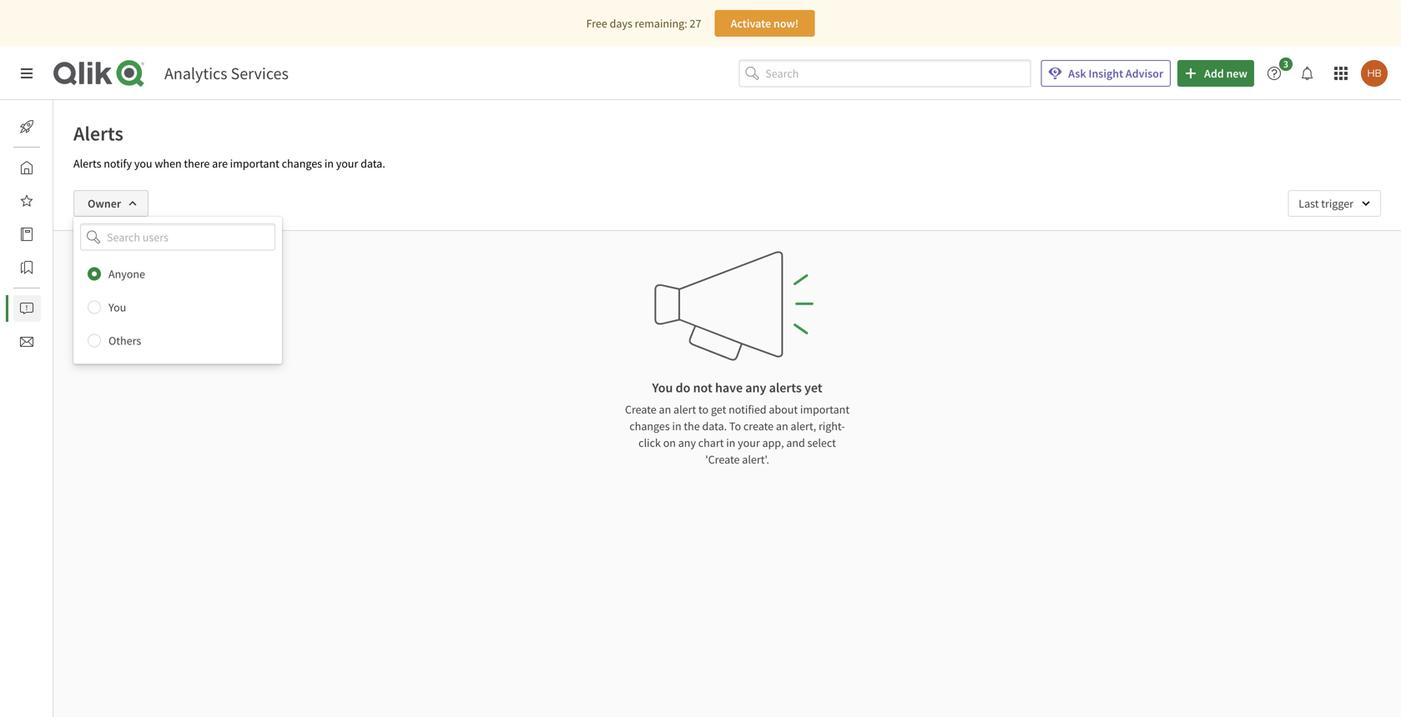 Task type: describe. For each thing, give the bounding box(es) containing it.
ask insight advisor button
[[1041, 60, 1171, 87]]

you do not have any alerts yet create an alert to get notified about important changes in the data. to create an alert, right- click on any chart in your app, and select 'create alert'.
[[625, 380, 850, 467]]

howard brown image
[[1361, 60, 1388, 87]]

select
[[807, 436, 836, 451]]

1 vertical spatial alerts
[[73, 156, 101, 171]]

your inside you do not have any alerts yet create an alert to get notified about important changes in the data. to create an alert, right- click on any chart in your app, and select 'create alert'.
[[738, 436, 760, 451]]

do
[[676, 380, 690, 396]]

ask
[[1068, 66, 1086, 81]]

alerts image
[[20, 302, 33, 315]]

Search users text field
[[103, 224, 255, 251]]

have
[[715, 380, 743, 396]]

free days remaining: 27
[[586, 16, 701, 31]]

free
[[586, 16, 607, 31]]

alerts notify you when there are important changes in your data.
[[73, 156, 385, 171]]

0 horizontal spatial data.
[[361, 156, 385, 171]]

alert'.
[[742, 452, 769, 467]]

analytics services
[[164, 63, 289, 84]]

1 horizontal spatial any
[[745, 380, 766, 396]]

alerts
[[769, 380, 802, 396]]

create
[[625, 402, 657, 417]]

notify
[[104, 156, 132, 171]]

remaining:
[[635, 16, 687, 31]]

alert
[[673, 402, 696, 417]]

notified
[[729, 402, 767, 417]]

home link
[[13, 154, 83, 181]]

services
[[231, 63, 289, 84]]

0 vertical spatial important
[[230, 156, 279, 171]]

owner
[[88, 196, 121, 211]]

activate
[[731, 16, 771, 31]]

0 horizontal spatial an
[[659, 402, 671, 417]]

alert,
[[791, 419, 816, 434]]

'create
[[705, 452, 740, 467]]

3 button
[[1261, 58, 1298, 87]]

insight
[[1089, 66, 1123, 81]]

27
[[690, 16, 701, 31]]

last
[[1299, 196, 1319, 211]]

about
[[769, 402, 798, 417]]

click
[[639, 436, 661, 451]]

you
[[134, 156, 152, 171]]

are
[[212, 156, 228, 171]]

you for you
[[108, 300, 126, 315]]

alerts link
[[13, 295, 81, 322]]

last trigger
[[1299, 196, 1354, 211]]

home
[[53, 160, 83, 175]]

1 vertical spatial in
[[672, 419, 681, 434]]

on
[[663, 436, 676, 451]]

chart
[[698, 436, 724, 451]]



Task type: locate. For each thing, give the bounding box(es) containing it.
any up notified
[[745, 380, 766, 396]]

1 horizontal spatial an
[[776, 419, 788, 434]]

open sidebar menu image
[[20, 67, 33, 80]]

changes up click in the left bottom of the page
[[629, 419, 670, 434]]

0 vertical spatial you
[[108, 300, 126, 315]]

the
[[684, 419, 700, 434]]

important inside you do not have any alerts yet create an alert to get notified about important changes in the data. to create an alert, right- click on any chart in your app, and select 'create alert'.
[[800, 402, 850, 417]]

analytics services element
[[164, 63, 289, 84]]

0 vertical spatial alerts
[[73, 121, 123, 146]]

alerts left notify
[[73, 156, 101, 171]]

analytics
[[164, 63, 227, 84]]

create
[[743, 419, 774, 434]]

0 vertical spatial an
[[659, 402, 671, 417]]

you inside owner option group
[[108, 300, 126, 315]]

ask insight advisor
[[1068, 66, 1163, 81]]

you inside you do not have any alerts yet create an alert to get notified about important changes in the data. to create an alert, right- click on any chart in your app, and select 'create alert'.
[[652, 380, 673, 396]]

add new
[[1204, 66, 1248, 81]]

0 horizontal spatial important
[[230, 156, 279, 171]]

favorites image
[[20, 194, 33, 208]]

filters region
[[53, 177, 1401, 364]]

activate now!
[[731, 16, 799, 31]]

0 vertical spatial data.
[[361, 156, 385, 171]]

trigger
[[1321, 196, 1354, 211]]

app,
[[762, 436, 784, 451]]

alerts
[[73, 121, 123, 146], [73, 156, 101, 171], [53, 301, 81, 316]]

1 horizontal spatial in
[[672, 419, 681, 434]]

changes
[[282, 156, 322, 171], [629, 419, 670, 434]]

to
[[698, 402, 709, 417]]

advisor
[[1126, 66, 1163, 81]]

None field
[[73, 224, 282, 251]]

an left alert
[[659, 402, 671, 417]]

1 horizontal spatial important
[[800, 402, 850, 417]]

navigation pane element
[[0, 107, 91, 362]]

collections image
[[20, 261, 33, 275]]

days
[[610, 16, 632, 31]]

1 horizontal spatial your
[[738, 436, 760, 451]]

1 vertical spatial you
[[652, 380, 673, 396]]

right-
[[819, 419, 845, 434]]

important right are
[[230, 156, 279, 171]]

0 horizontal spatial your
[[336, 156, 358, 171]]

alerts inside navigation pane element
[[53, 301, 81, 316]]

you
[[108, 300, 126, 315], [652, 380, 673, 396]]

not
[[693, 380, 712, 396]]

1 vertical spatial your
[[738, 436, 760, 451]]

to
[[729, 419, 741, 434]]

changes inside you do not have any alerts yet create an alert to get notified about important changes in the data. to create an alert, right- click on any chart in your app, and select 'create alert'.
[[629, 419, 670, 434]]

there
[[184, 156, 210, 171]]

add new button
[[1178, 60, 1254, 87]]

3
[[1283, 58, 1289, 71]]

when
[[155, 156, 182, 171]]

Last trigger field
[[1288, 190, 1381, 217]]

alerts up notify
[[73, 121, 123, 146]]

owner button
[[73, 190, 149, 217]]

1 vertical spatial important
[[800, 402, 850, 417]]

subscriptions image
[[20, 335, 33, 349]]

1 horizontal spatial changes
[[629, 419, 670, 434]]

data.
[[361, 156, 385, 171], [702, 419, 727, 434]]

in
[[324, 156, 334, 171], [672, 419, 681, 434], [726, 436, 735, 451]]

activate now! link
[[715, 10, 815, 37]]

changes right are
[[282, 156, 322, 171]]

get
[[711, 402, 726, 417]]

your
[[336, 156, 358, 171], [738, 436, 760, 451]]

searchbar element
[[739, 60, 1031, 87]]

0 vertical spatial changes
[[282, 156, 322, 171]]

1 vertical spatial an
[[776, 419, 788, 434]]

0 horizontal spatial changes
[[282, 156, 322, 171]]

0 vertical spatial any
[[745, 380, 766, 396]]

alerts right alerts image
[[53, 301, 81, 316]]

any down the
[[678, 436, 696, 451]]

catalog link
[[13, 221, 91, 248]]

0 horizontal spatial you
[[108, 300, 126, 315]]

data. inside you do not have any alerts yet create an alert to get notified about important changes in the data. to create an alert, right- click on any chart in your app, and select 'create alert'.
[[702, 419, 727, 434]]

Search text field
[[765, 60, 1031, 87]]

0 vertical spatial your
[[336, 156, 358, 171]]

2 horizontal spatial in
[[726, 436, 735, 451]]

you for you do not have any alerts yet create an alert to get notified about important changes in the data. to create an alert, right- click on any chart in your app, and select 'create alert'.
[[652, 380, 673, 396]]

now!
[[773, 16, 799, 31]]

1 horizontal spatial data.
[[702, 419, 727, 434]]

2 vertical spatial in
[[726, 436, 735, 451]]

1 vertical spatial any
[[678, 436, 696, 451]]

an
[[659, 402, 671, 417], [776, 419, 788, 434]]

catalog
[[53, 227, 91, 242]]

any
[[745, 380, 766, 396], [678, 436, 696, 451]]

yet
[[804, 380, 822, 396]]

2 vertical spatial alerts
[[53, 301, 81, 316]]

and
[[786, 436, 805, 451]]

add
[[1204, 66, 1224, 81]]

you up 'others'
[[108, 300, 126, 315]]

0 horizontal spatial any
[[678, 436, 696, 451]]

important
[[230, 156, 279, 171], [800, 402, 850, 417]]

anyone
[[108, 267, 145, 282]]

new
[[1226, 66, 1248, 81]]

important up right-
[[800, 402, 850, 417]]

0 horizontal spatial in
[[324, 156, 334, 171]]

1 horizontal spatial you
[[652, 380, 673, 396]]

0 vertical spatial in
[[324, 156, 334, 171]]

others
[[108, 333, 141, 349]]

owner option group
[[73, 258, 282, 358]]

you left do
[[652, 380, 673, 396]]

1 vertical spatial data.
[[702, 419, 727, 434]]

an down about
[[776, 419, 788, 434]]

1 vertical spatial changes
[[629, 419, 670, 434]]



Task type: vqa. For each thing, say whether or not it's contained in the screenshot.
Open sidebar menu icon
yes



